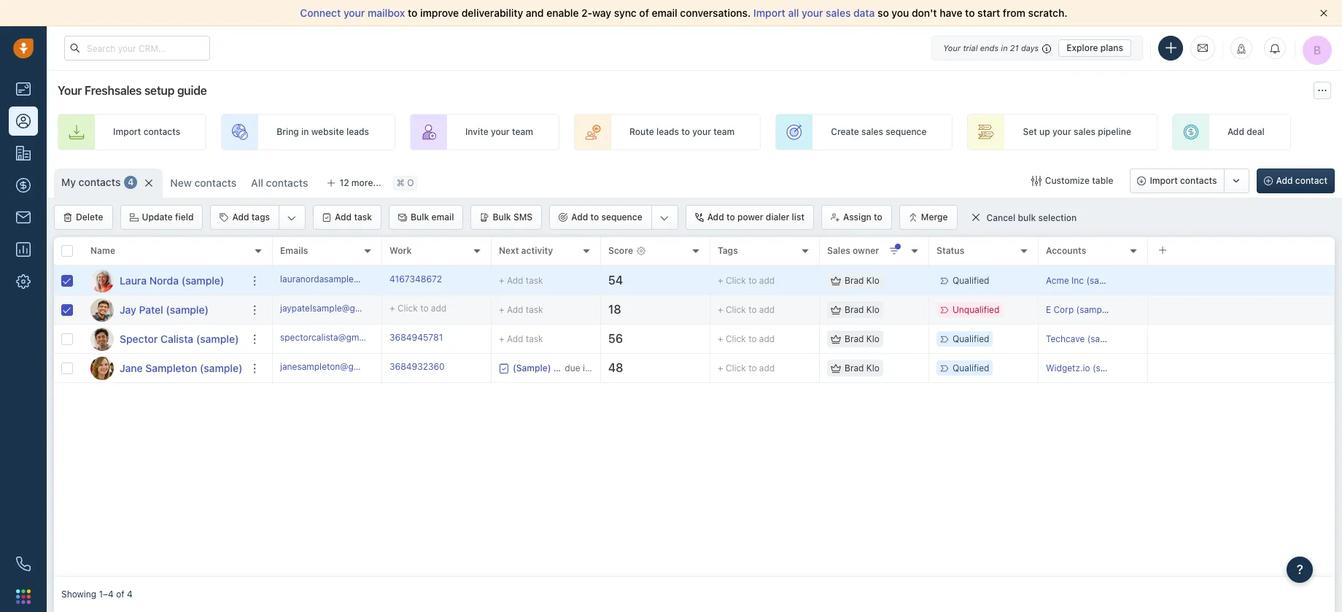 Task type: locate. For each thing, give the bounding box(es) containing it.
2 cell from the top
[[1149, 296, 1336, 324]]

2 brad klo from the top
[[845, 304, 880, 315]]

3 + click to add from the top
[[718, 333, 775, 344]]

spector calista (sample) link
[[120, 332, 239, 346]]

assign
[[844, 212, 872, 223]]

leads right the "route"
[[657, 127, 679, 138]]

0 horizontal spatial your
[[58, 84, 82, 97]]

angle down image inside add tags group
[[288, 211, 296, 226]]

close image
[[1321, 9, 1328, 17]]

acme
[[1047, 275, 1070, 286]]

12
[[340, 177, 349, 188]]

0 horizontal spatial sales
[[826, 7, 851, 19]]

bulk sms
[[493, 212, 533, 223]]

l image
[[91, 269, 114, 292]]

2 container_wx8msf4aqz5i3rn1 image from the top
[[831, 305, 842, 315]]

table
[[1093, 175, 1114, 186]]

so
[[878, 7, 889, 19]]

1 horizontal spatial leads
[[657, 127, 679, 138]]

janesampleton@gmail.com
[[280, 361, 391, 372]]

3684945781
[[390, 332, 443, 343]]

contacts right all on the left top
[[266, 177, 308, 189]]

brad
[[845, 275, 864, 286], [845, 304, 864, 315], [845, 333, 864, 344], [845, 363, 864, 374]]

laura
[[120, 274, 147, 286]]

angle down image right tags
[[288, 211, 296, 226]]

set up your sales pipeline link
[[968, 114, 1158, 150]]

(sample) right inc
[[1087, 275, 1123, 286]]

angle down image for add tags
[[288, 211, 296, 226]]

your right up
[[1053, 127, 1072, 138]]

click for 48
[[726, 363, 746, 374]]

sequence inside button
[[602, 212, 643, 223]]

angle down image right add to sequence
[[660, 211, 669, 226]]

leads right website
[[347, 127, 369, 138]]

2 j image from the top
[[91, 357, 114, 380]]

4 klo from the top
[[867, 363, 880, 374]]

2-
[[582, 7, 593, 19]]

+ click to add
[[718, 275, 775, 286], [718, 304, 775, 315], [718, 333, 775, 344], [718, 363, 775, 374]]

task inside button
[[354, 212, 372, 223]]

⌘ o
[[397, 178, 414, 189]]

spectorcalista@gmail.com 3684945781
[[280, 332, 443, 343]]

0 horizontal spatial bulk
[[411, 212, 429, 223]]

press space to select this row. row containing jane sampleton (sample)
[[54, 354, 273, 383]]

to inside button
[[874, 212, 883, 223]]

(sample) right sampleton
[[200, 362, 243, 374]]

1 horizontal spatial your
[[944, 43, 961, 52]]

brad for 54
[[845, 275, 864, 286]]

4 cell from the top
[[1149, 354, 1336, 382]]

0 horizontal spatial email
[[432, 212, 454, 223]]

2 klo from the top
[[867, 304, 880, 315]]

2 team from the left
[[714, 127, 735, 138]]

cancel
[[987, 212, 1016, 223]]

spectorcalista@gmail.com link
[[280, 331, 389, 347]]

(sample) for spector calista (sample)
[[196, 332, 239, 345]]

1 brad klo from the top
[[845, 275, 880, 286]]

add
[[760, 275, 775, 286], [431, 303, 447, 314], [760, 304, 775, 315], [760, 333, 775, 344], [760, 363, 775, 374]]

add contact
[[1277, 175, 1328, 186]]

your left trial
[[944, 43, 961, 52]]

new contacts
[[170, 177, 237, 189]]

leads inside route leads to your team link
[[657, 127, 679, 138]]

invite your team link
[[410, 114, 560, 150]]

1 klo from the top
[[867, 275, 880, 286]]

my contacts link
[[61, 175, 121, 190]]

import for import contacts link
[[113, 127, 141, 138]]

update
[[142, 212, 173, 223]]

(sample) right calista
[[196, 332, 239, 345]]

s image
[[91, 327, 114, 351]]

techcave (sample)
[[1047, 333, 1124, 344]]

bulk for bulk sms
[[493, 212, 511, 223]]

in right bring
[[301, 127, 309, 138]]

1 vertical spatial j image
[[91, 357, 114, 380]]

freshworks switcher image
[[16, 590, 31, 604]]

press space to deselect this row. row containing 54
[[273, 266, 1336, 296]]

0 vertical spatial import
[[754, 7, 786, 19]]

import left all
[[754, 7, 786, 19]]

+ click to add for 56
[[718, 333, 775, 344]]

1 horizontal spatial import contacts
[[1151, 175, 1218, 186]]

field
[[175, 212, 194, 223]]

grid containing 54
[[54, 236, 1336, 577]]

laura norda (sample) link
[[120, 273, 224, 288]]

2 qualified from the top
[[953, 333, 990, 344]]

2 + click to add from the top
[[718, 304, 775, 315]]

ends
[[981, 43, 999, 52]]

container_wx8msf4aqz5i3rn1 image
[[831, 276, 842, 286], [831, 305, 842, 315], [831, 334, 842, 344], [831, 363, 842, 373]]

press space to select this row. row containing 48
[[273, 354, 1336, 383]]

email inside bulk email button
[[432, 212, 454, 223]]

4 inside my contacts 4
[[128, 177, 134, 188]]

row group
[[54, 266, 273, 383], [273, 266, 1336, 383]]

4 brad from the top
[[845, 363, 864, 374]]

1 horizontal spatial in
[[1002, 43, 1008, 52]]

klo for 18
[[867, 304, 880, 315]]

unqualified
[[953, 304, 1000, 315]]

add for add to power dialer list
[[708, 212, 725, 223]]

acme inc (sample)
[[1047, 275, 1123, 286]]

cancel bulk selection
[[987, 212, 1077, 223]]

import contacts for import contacts button
[[1151, 175, 1218, 186]]

press space to deselect this row. row
[[54, 266, 273, 296], [273, 266, 1336, 296], [54, 296, 273, 325], [273, 296, 1336, 325]]

3 brad from the top
[[845, 333, 864, 344]]

1 horizontal spatial angle down image
[[660, 211, 669, 226]]

jay
[[120, 303, 136, 316]]

3684932360
[[390, 361, 445, 372]]

1 vertical spatial container_wx8msf4aqz5i3rn1 image
[[971, 212, 981, 223]]

klo for 48
[[867, 363, 880, 374]]

your right all
[[802, 7, 824, 19]]

0 vertical spatial of
[[640, 7, 649, 19]]

21
[[1011, 43, 1019, 52]]

cell for 48
[[1149, 354, 1336, 382]]

sales left pipeline
[[1074, 127, 1096, 138]]

explore
[[1067, 42, 1099, 53]]

task
[[354, 212, 372, 223], [526, 275, 543, 286], [526, 304, 543, 315], [526, 333, 543, 344]]

phone element
[[9, 550, 38, 579]]

1 angle down image from the left
[[288, 211, 296, 226]]

(sample) down name column header
[[182, 274, 224, 286]]

3 brad klo from the top
[[845, 333, 880, 344]]

leads inside bring in website leads link
[[347, 127, 369, 138]]

add for add task
[[335, 212, 352, 223]]

2 horizontal spatial import
[[1151, 175, 1179, 186]]

to
[[408, 7, 418, 19], [966, 7, 975, 19], [682, 127, 690, 138], [591, 212, 599, 223], [727, 212, 735, 223], [874, 212, 883, 223], [749, 275, 757, 286], [420, 303, 429, 314], [749, 304, 757, 315], [749, 333, 757, 344], [749, 363, 757, 374]]

1 vertical spatial email
[[432, 212, 454, 223]]

sales inside the set up your sales pipeline link
[[1074, 127, 1096, 138]]

1 container_wx8msf4aqz5i3rn1 image from the top
[[831, 276, 842, 286]]

qualified inside press space to deselect this row. row
[[953, 275, 990, 286]]

sales left data
[[826, 7, 851, 19]]

add deal
[[1228, 127, 1265, 138]]

klo for 56
[[867, 333, 880, 344]]

bulk email button
[[389, 205, 464, 230]]

add for 56
[[760, 333, 775, 344]]

click for 54
[[726, 275, 746, 286]]

0 vertical spatial container_wx8msf4aqz5i3rn1 image
[[1032, 176, 1042, 186]]

angle down image inside add to sequence group
[[660, 211, 669, 226]]

selection
[[1039, 212, 1077, 223]]

container_wx8msf4aqz5i3rn1 image for 56
[[831, 334, 842, 344]]

import contacts down setup
[[113, 127, 180, 138]]

contacts down add deal link
[[1181, 175, 1218, 186]]

0 vertical spatial your
[[944, 43, 961, 52]]

import inside button
[[1151, 175, 1179, 186]]

way
[[593, 7, 612, 19]]

task for 54
[[526, 275, 543, 286]]

1 horizontal spatial sequence
[[886, 127, 927, 138]]

calista
[[161, 332, 194, 345]]

1 vertical spatial your
[[58, 84, 82, 97]]

j image
[[91, 298, 114, 321], [91, 357, 114, 380]]

1 + add task from the top
[[499, 275, 543, 286]]

laura norda (sample)
[[120, 274, 224, 286]]

0 horizontal spatial of
[[116, 589, 125, 600]]

0 vertical spatial qualified
[[953, 275, 990, 286]]

angle down image
[[288, 211, 296, 226], [660, 211, 669, 226]]

(sample) up the spector calista (sample) on the bottom left of page
[[166, 303, 209, 316]]

route
[[630, 127, 654, 138]]

cell for 18
[[1149, 296, 1336, 324]]

4 brad klo from the top
[[845, 363, 880, 374]]

import down 'your freshsales setup guide'
[[113, 127, 141, 138]]

0 horizontal spatial leads
[[347, 127, 369, 138]]

add for 48
[[760, 363, 775, 374]]

1 cell from the top
[[1149, 266, 1336, 295]]

(sample) for e corp (sample)
[[1077, 304, 1113, 315]]

import
[[754, 7, 786, 19], [113, 127, 141, 138], [1151, 175, 1179, 186]]

1 vertical spatial import
[[113, 127, 141, 138]]

2 row group from the left
[[273, 266, 1336, 383]]

2 vertical spatial + add task
[[499, 333, 543, 344]]

scratch.
[[1029, 7, 1068, 19]]

+ add task for 54
[[499, 275, 543, 286]]

2 + add task from the top
[[499, 304, 543, 315]]

2 vertical spatial container_wx8msf4aqz5i3rn1 image
[[499, 363, 509, 373]]

row group containing 54
[[273, 266, 1336, 383]]

1 bulk from the left
[[411, 212, 429, 223]]

2 leads from the left
[[657, 127, 679, 138]]

cell
[[1149, 266, 1336, 295], [1149, 296, 1336, 324], [1149, 325, 1336, 353], [1149, 354, 1336, 382]]

pipeline
[[1099, 127, 1132, 138]]

2 angle down image from the left
[[660, 211, 669, 226]]

have
[[940, 7, 963, 19]]

0 horizontal spatial team
[[512, 127, 533, 138]]

0 horizontal spatial angle down image
[[288, 211, 296, 226]]

0 vertical spatial + add task
[[499, 275, 543, 286]]

your right invite
[[491, 127, 510, 138]]

1 horizontal spatial sales
[[862, 127, 884, 138]]

import contacts link
[[58, 114, 207, 150]]

2 horizontal spatial sales
[[1074, 127, 1096, 138]]

import contacts inside button
[[1151, 175, 1218, 186]]

1 horizontal spatial email
[[652, 7, 678, 19]]

in left 21
[[1002, 43, 1008, 52]]

(sample) for acme inc (sample)
[[1087, 275, 1123, 286]]

contacts
[[144, 127, 180, 138], [1181, 175, 1218, 186], [79, 176, 121, 188], [194, 177, 237, 189], [266, 177, 308, 189]]

corp
[[1054, 304, 1074, 315]]

0 vertical spatial 4
[[128, 177, 134, 188]]

explore plans link
[[1059, 39, 1132, 57]]

2 vertical spatial qualified
[[953, 363, 990, 374]]

jane
[[120, 362, 143, 374]]

techcave
[[1047, 333, 1086, 344]]

your inside the set up your sales pipeline link
[[1053, 127, 1072, 138]]

0 horizontal spatial import
[[113, 127, 141, 138]]

container_wx8msf4aqz5i3rn1 image
[[1032, 176, 1042, 186], [971, 212, 981, 223], [499, 363, 509, 373]]

contacts down setup
[[144, 127, 180, 138]]

container_wx8msf4aqz5i3rn1 image for 18
[[831, 305, 842, 315]]

1 horizontal spatial team
[[714, 127, 735, 138]]

sales right create
[[862, 127, 884, 138]]

jay patel (sample)
[[120, 303, 209, 316]]

0 horizontal spatial import contacts
[[113, 127, 180, 138]]

add to power dialer list
[[708, 212, 805, 223]]

route leads to your team link
[[574, 114, 761, 150]]

+ add task for 18
[[499, 304, 543, 315]]

1 j image from the top
[[91, 298, 114, 321]]

of right 1–4
[[116, 589, 125, 600]]

name row
[[54, 237, 273, 266]]

cell for 54
[[1149, 266, 1336, 295]]

4 container_wx8msf4aqz5i3rn1 image from the top
[[831, 363, 842, 373]]

3 qualified from the top
[[953, 363, 990, 374]]

2 horizontal spatial container_wx8msf4aqz5i3rn1 image
[[1032, 176, 1042, 186]]

3 + add task from the top
[[499, 333, 543, 344]]

setup
[[144, 84, 175, 97]]

bulk down o
[[411, 212, 429, 223]]

data
[[854, 7, 875, 19]]

acme inc (sample) link
[[1047, 275, 1123, 286]]

1 row group from the left
[[54, 266, 273, 383]]

of right sync
[[640, 7, 649, 19]]

sequence right create
[[886, 127, 927, 138]]

1 + click to add from the top
[[718, 275, 775, 286]]

your left freshsales
[[58, 84, 82, 97]]

add inside button
[[335, 212, 352, 223]]

add for add deal
[[1228, 127, 1245, 138]]

brad klo for 48
[[845, 363, 880, 374]]

0 vertical spatial j image
[[91, 298, 114, 321]]

(sample)
[[182, 274, 224, 286], [1087, 275, 1123, 286], [166, 303, 209, 316], [1077, 304, 1113, 315], [196, 332, 239, 345], [1088, 333, 1124, 344], [200, 362, 243, 374], [1093, 363, 1130, 374]]

4 right 1–4
[[127, 589, 133, 600]]

widgetz.io
[[1047, 363, 1091, 374]]

grid
[[54, 236, 1336, 577]]

2 brad from the top
[[845, 304, 864, 315]]

4 right my contacts link
[[128, 177, 134, 188]]

press space to select this row. row
[[54, 325, 273, 354], [273, 325, 1336, 354], [54, 354, 273, 383], [273, 354, 1336, 383]]

bulk
[[411, 212, 429, 223], [493, 212, 511, 223]]

j image left the jay
[[91, 298, 114, 321]]

1 horizontal spatial import
[[754, 7, 786, 19]]

delete button
[[54, 205, 113, 230]]

import contacts down add deal link
[[1151, 175, 1218, 186]]

3 container_wx8msf4aqz5i3rn1 image from the top
[[831, 334, 842, 344]]

1 vertical spatial import contacts
[[1151, 175, 1218, 186]]

import right table in the right of the page
[[1151, 175, 1179, 186]]

1 horizontal spatial container_wx8msf4aqz5i3rn1 image
[[971, 212, 981, 223]]

+ click to add for 54
[[718, 275, 775, 286]]

import contacts
[[113, 127, 180, 138], [1151, 175, 1218, 186]]

4 + click to add from the top
[[718, 363, 775, 374]]

container_wx8msf4aqz5i3rn1 image for 54
[[831, 276, 842, 286]]

sms
[[514, 212, 533, 223]]

add for add to sequence
[[572, 212, 588, 223]]

+
[[499, 275, 505, 286], [718, 275, 724, 286], [390, 303, 395, 314], [499, 304, 505, 315], [718, 304, 724, 315], [499, 333, 505, 344], [718, 333, 724, 344], [718, 363, 724, 374]]

click
[[726, 275, 746, 286], [398, 303, 418, 314], [726, 304, 746, 315], [726, 333, 746, 344], [726, 363, 746, 374]]

plans
[[1101, 42, 1124, 53]]

1 leads from the left
[[347, 127, 369, 138]]

(sample) for jane sampleton (sample)
[[200, 362, 243, 374]]

sequence up "score"
[[602, 212, 643, 223]]

add tags button
[[211, 206, 279, 229]]

qualified for 54
[[953, 275, 990, 286]]

bring in website leads
[[277, 127, 369, 138]]

18
[[609, 303, 622, 316]]

sync
[[614, 7, 637, 19]]

you
[[892, 7, 910, 19]]

0 vertical spatial email
[[652, 7, 678, 19]]

set up your sales pipeline
[[1024, 127, 1132, 138]]

next activity
[[499, 246, 553, 256]]

1 brad from the top
[[845, 275, 864, 286]]

0 vertical spatial sequence
[[886, 127, 927, 138]]

0 horizontal spatial sequence
[[602, 212, 643, 223]]

sampleton
[[145, 362, 197, 374]]

3 cell from the top
[[1149, 325, 1336, 353]]

0 vertical spatial import contacts
[[113, 127, 180, 138]]

bulk left sms
[[493, 212, 511, 223]]

1 qualified from the top
[[953, 275, 990, 286]]

3 klo from the top
[[867, 333, 880, 344]]

bulk inside button
[[411, 212, 429, 223]]

task for 18
[[526, 304, 543, 315]]

2 bulk from the left
[[493, 212, 511, 223]]

press space to select this row. row containing spector calista (sample)
[[54, 325, 273, 354]]

brad klo for 56
[[845, 333, 880, 344]]

your right the "route"
[[693, 127, 712, 138]]

add to sequence
[[572, 212, 643, 223]]

emails
[[280, 246, 308, 256]]

1 vertical spatial sequence
[[602, 212, 643, 223]]

4167348672 link
[[390, 273, 442, 288]]

bulk inside button
[[493, 212, 511, 223]]

contact
[[1296, 175, 1328, 186]]

(sample) right "corp"
[[1077, 304, 1113, 315]]

j image left jane
[[91, 357, 114, 380]]

1 vertical spatial qualified
[[953, 333, 990, 344]]

0 horizontal spatial in
[[301, 127, 309, 138]]

1 vertical spatial + add task
[[499, 304, 543, 315]]

container_wx8msf4aqz5i3rn1 image inside customize table button
[[1032, 176, 1042, 186]]

janesampleton@gmail.com link
[[280, 360, 391, 376]]

2 vertical spatial import
[[1151, 175, 1179, 186]]

1 horizontal spatial bulk
[[493, 212, 511, 223]]



Task type: vqa. For each thing, say whether or not it's contained in the screenshot.
janesampleton@gmail.com 3684932360
yes



Task type: describe. For each thing, give the bounding box(es) containing it.
1 team from the left
[[512, 127, 533, 138]]

3684945781 link
[[390, 331, 443, 347]]

3684932360 link
[[390, 360, 445, 376]]

sales owner
[[828, 246, 880, 256]]

janesampleton@gmail.com 3684932360
[[280, 361, 445, 372]]

0 horizontal spatial container_wx8msf4aqz5i3rn1 image
[[499, 363, 509, 373]]

connect
[[300, 7, 341, 19]]

trial
[[964, 43, 978, 52]]

your inside the invite your team link
[[491, 127, 510, 138]]

contacts right my
[[79, 176, 121, 188]]

jane sampleton (sample) link
[[120, 361, 243, 375]]

deliverability
[[462, 7, 523, 19]]

lauranordasample@gmail.com link
[[280, 273, 404, 288]]

customize
[[1046, 175, 1090, 186]]

brad klo for 54
[[845, 275, 880, 286]]

1 horizontal spatial of
[[640, 7, 649, 19]]

add to sequence group
[[550, 205, 678, 230]]

assign to button
[[822, 205, 892, 230]]

invite
[[466, 127, 489, 138]]

what's new image
[[1237, 44, 1247, 54]]

your inside route leads to your team link
[[693, 127, 712, 138]]

days
[[1022, 43, 1039, 52]]

deal
[[1247, 127, 1265, 138]]

from
[[1003, 7, 1026, 19]]

container_wx8msf4aqz5i3rn1 image for cancel bulk selection
[[971, 212, 981, 223]]

54
[[609, 274, 623, 287]]

(sample) for laura norda (sample)
[[182, 274, 224, 286]]

sales inside create sales sequence link
[[862, 127, 884, 138]]

click for 56
[[726, 333, 746, 344]]

bring in website leads link
[[221, 114, 396, 150]]

import contacts group
[[1131, 169, 1250, 193]]

new
[[170, 177, 192, 189]]

brad for 18
[[845, 304, 864, 315]]

your left the mailbox
[[344, 7, 365, 19]]

bring
[[277, 127, 299, 138]]

invite your team
[[466, 127, 533, 138]]

e corp (sample) link
[[1047, 304, 1113, 315]]

assign to
[[844, 212, 883, 223]]

(sample) down techcave (sample)
[[1093, 363, 1130, 374]]

all contacts
[[251, 177, 308, 189]]

score
[[609, 246, 634, 256]]

your for your freshsales setup guide
[[58, 84, 82, 97]]

bulk for bulk email
[[411, 212, 429, 223]]

start
[[978, 7, 1001, 19]]

add for add contact
[[1277, 175, 1294, 186]]

add to power dialer list button
[[686, 205, 814, 230]]

1–4
[[99, 589, 114, 600]]

tags
[[252, 212, 270, 223]]

row group containing laura norda (sample)
[[54, 266, 273, 383]]

press space to deselect this row. row containing 18
[[273, 296, 1336, 325]]

spector
[[120, 332, 158, 345]]

name
[[91, 246, 115, 256]]

0 vertical spatial in
[[1002, 43, 1008, 52]]

contacts inside button
[[1181, 175, 1218, 186]]

1 vertical spatial of
[[116, 589, 125, 600]]

my contacts 4
[[61, 176, 134, 188]]

cell for 56
[[1149, 325, 1336, 353]]

1 vertical spatial 4
[[127, 589, 133, 600]]

more...
[[352, 177, 382, 188]]

add tags
[[232, 212, 270, 223]]

task for 56
[[526, 333, 543, 344]]

work
[[390, 246, 412, 256]]

4167348672
[[390, 274, 442, 285]]

don't
[[912, 7, 938, 19]]

contacts right new
[[194, 177, 237, 189]]

patel
[[139, 303, 163, 316]]

customize table
[[1046, 175, 1114, 186]]

brad for 48
[[845, 363, 864, 374]]

1 vertical spatial in
[[301, 127, 309, 138]]

+ click to add for 18
[[718, 304, 775, 315]]

widgetz.io (sample) link
[[1047, 363, 1130, 374]]

inc
[[1072, 275, 1085, 286]]

list
[[792, 212, 805, 223]]

owner
[[853, 246, 880, 256]]

bulk
[[1019, 212, 1037, 223]]

sequence for add to sequence
[[602, 212, 643, 223]]

angle down image for add to sequence
[[660, 211, 669, 226]]

container_wx8msf4aqz5i3rn1 image for 48
[[831, 363, 842, 373]]

import contacts for import contacts link
[[113, 127, 180, 138]]

conversations.
[[681, 7, 751, 19]]

update field
[[142, 212, 194, 223]]

add for add tags
[[232, 212, 249, 223]]

klo for 54
[[867, 275, 880, 286]]

my
[[61, 176, 76, 188]]

tags
[[718, 246, 738, 256]]

add contact button
[[1257, 169, 1336, 193]]

bulk sms button
[[471, 205, 542, 230]]

qualified for 48
[[953, 363, 990, 374]]

o
[[407, 178, 414, 189]]

to inside group
[[591, 212, 599, 223]]

add for 54
[[760, 275, 775, 286]]

12 more... button
[[319, 173, 390, 193]]

lauranordasample@gmail.com
[[280, 274, 404, 285]]

import for import contacts button
[[1151, 175, 1179, 186]]

press space to deselect this row. row containing laura norda (sample)
[[54, 266, 273, 296]]

+ add task for 56
[[499, 333, 543, 344]]

j image for jane sampleton (sample)
[[91, 357, 114, 380]]

⌘
[[397, 178, 405, 189]]

press space to deselect this row. row containing jay patel (sample)
[[54, 296, 273, 325]]

container_wx8msf4aqz5i3rn1 image for customize table
[[1032, 176, 1042, 186]]

sequence for create sales sequence
[[886, 127, 927, 138]]

send email image
[[1198, 42, 1209, 54]]

Search your CRM... text field
[[64, 36, 210, 61]]

press space to select this row. row containing 56
[[273, 325, 1336, 354]]

your for your trial ends in 21 days
[[944, 43, 961, 52]]

(sample) for jay patel (sample)
[[166, 303, 209, 316]]

+ click to add for 48
[[718, 363, 775, 374]]

techcave (sample) link
[[1047, 333, 1124, 344]]

(sample) up widgetz.io (sample) on the bottom right of the page
[[1088, 333, 1124, 344]]

spectorcalista@gmail.com
[[280, 332, 389, 343]]

your trial ends in 21 days
[[944, 43, 1039, 52]]

status
[[937, 246, 965, 256]]

click for 18
[[726, 304, 746, 315]]

name column header
[[83, 237, 273, 266]]

qualified for 56
[[953, 333, 990, 344]]

merge button
[[900, 205, 958, 230]]

12 more...
[[340, 177, 382, 188]]

power
[[738, 212, 764, 223]]

jay patel (sample) link
[[120, 303, 209, 317]]

connect your mailbox link
[[300, 7, 408, 19]]

mailbox
[[368, 7, 405, 19]]

j image for jay patel (sample)
[[91, 298, 114, 321]]

jaypatelsample@gmail.com
[[280, 303, 392, 314]]

brad klo for 18
[[845, 304, 880, 315]]

next
[[499, 246, 519, 256]]

phone image
[[16, 557, 31, 571]]

add tags group
[[211, 205, 306, 230]]

activity
[[522, 246, 553, 256]]

56
[[609, 332, 623, 345]]

brad for 56
[[845, 333, 864, 344]]

customize table button
[[1022, 169, 1124, 193]]

up
[[1040, 127, 1051, 138]]

jaypatelsample@gmail.com + click to add
[[280, 303, 447, 314]]

add for 18
[[760, 304, 775, 315]]

widgetz.io (sample)
[[1047, 363, 1130, 374]]



